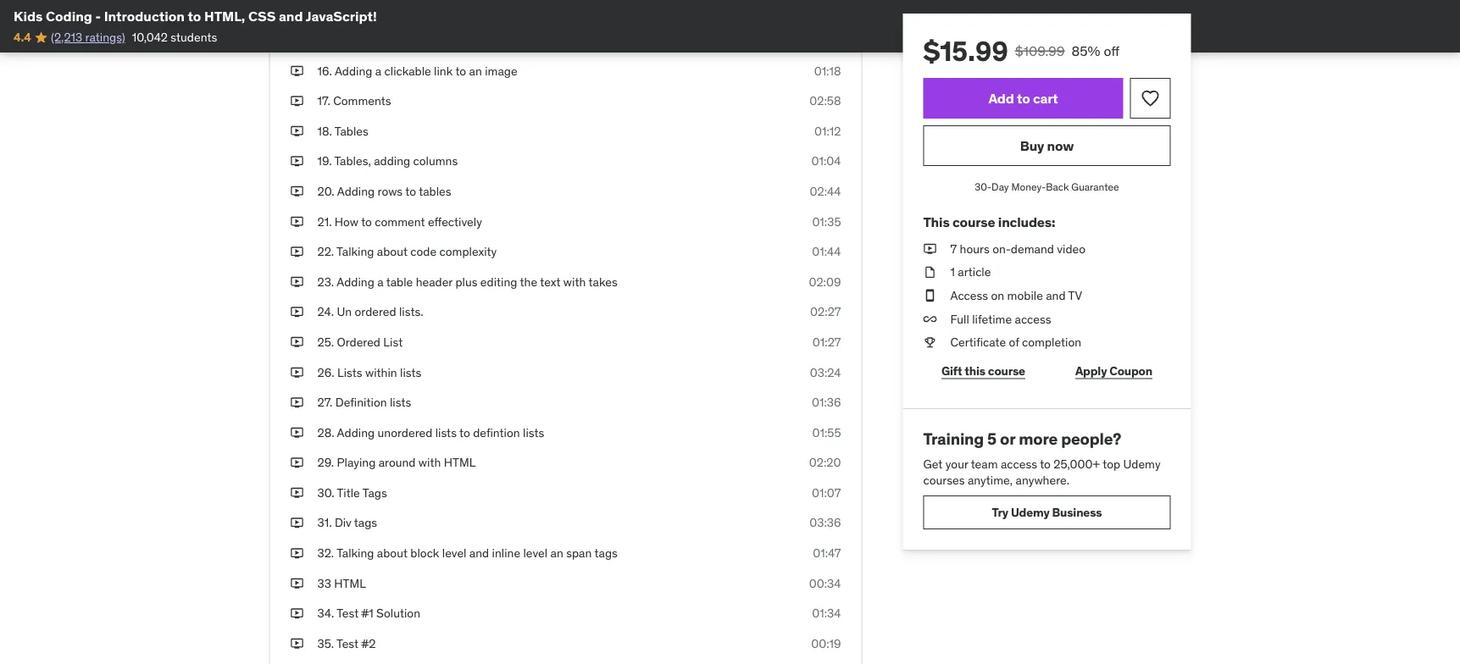 Task type: vqa. For each thing, say whether or not it's contained in the screenshot.


Task type: locate. For each thing, give the bounding box(es) containing it.
image right width
[[536, 3, 569, 18]]

lists up 'unordered'
[[390, 395, 411, 410]]

1 vertical spatial test
[[337, 636, 359, 651]]

0 horizontal spatial image
[[485, 63, 518, 78]]

0 vertical spatial access
[[1015, 311, 1051, 327]]

and left tv
[[1046, 288, 1066, 303]]

0 vertical spatial talking
[[337, 244, 374, 259]]

24. un ordered lists.
[[317, 304, 423, 320]]

access
[[1015, 311, 1051, 327], [1001, 456, 1037, 471]]

0 vertical spatial about
[[377, 244, 408, 259]]

xsmall image left 29.
[[290, 455, 304, 471]]

20. adding rows to tables
[[317, 184, 451, 199]]

with down 28. adding unordered lists to defintion lists
[[419, 455, 441, 470]]

training 5 or more people? get your team access to 25,000+ top udemy courses anytime, anywhere.
[[923, 429, 1161, 488]]

xsmall image left 35.
[[290, 636, 304, 652]]

1 horizontal spatial level
[[523, 546, 548, 561]]

xsmall image for 30. title tags
[[290, 485, 304, 501]]

0 horizontal spatial of
[[507, 3, 517, 18]]

xsmall image left 7
[[923, 241, 937, 257]]

1 horizontal spatial of
[[1009, 335, 1019, 350]]

0 vertical spatial a
[[375, 63, 382, 78]]

completion
[[1022, 335, 1082, 350]]

course up hours
[[953, 213, 995, 231]]

xsmall image for 24. un ordered lists.
[[290, 304, 304, 320]]

0 vertical spatial test
[[337, 606, 359, 621]]

lists
[[337, 365, 362, 380]]

adding right 28.
[[337, 425, 375, 440]]

about for block
[[377, 546, 408, 561]]

0 vertical spatial image
[[536, 3, 569, 18]]

and right css
[[279, 7, 303, 25]]

comments
[[333, 93, 391, 108]]

2 talking from the top
[[337, 546, 374, 561]]

xsmall image for 16. adding a clickable link to an image
[[290, 63, 304, 79]]

to right link
[[455, 63, 466, 78]]

access down or
[[1001, 456, 1037, 471]]

01:12
[[815, 123, 841, 139]]

to up students
[[188, 7, 201, 25]]

level right block
[[442, 546, 467, 561]]

about up table on the top of page
[[377, 244, 408, 259]]

28.
[[317, 425, 334, 440]]

gift
[[942, 363, 962, 378]]

0 vertical spatial udemy
[[1123, 456, 1161, 471]]

tags right div
[[354, 515, 377, 531]]

udemy
[[1123, 456, 1161, 471], [1011, 505, 1050, 520]]

html right 33
[[334, 576, 366, 591]]

table
[[386, 274, 413, 289]]

talking for 22.
[[337, 244, 374, 259]]

18. tables
[[317, 123, 369, 139]]

ratings)
[[85, 30, 125, 45]]

1 about from the top
[[377, 244, 408, 259]]

27.
[[317, 395, 333, 410]]

xsmall image
[[290, 2, 304, 19], [290, 183, 304, 200], [923, 264, 937, 281], [290, 274, 304, 290], [923, 287, 937, 304], [923, 334, 937, 351], [290, 394, 304, 411], [290, 425, 304, 441], [290, 515, 304, 532], [290, 545, 304, 562], [290, 606, 304, 622]]

code
[[410, 244, 437, 259]]

of right width
[[507, 3, 517, 18]]

tags right span
[[595, 546, 618, 561]]

xsmall image left 19.
[[290, 153, 304, 170]]

0 vertical spatial course
[[953, 213, 995, 231]]

4.4
[[14, 30, 31, 45]]

21.
[[317, 214, 332, 229]]

1 vertical spatial a
[[377, 274, 384, 289]]

definition
[[335, 395, 387, 410]]

03:36
[[810, 515, 841, 531]]

10,042 students
[[132, 30, 217, 45]]

27. definition lists
[[317, 395, 411, 410]]

xsmall image left "16."
[[290, 63, 304, 79]]

xsmall image left 33
[[290, 575, 304, 592]]

video
[[1057, 241, 1086, 256]]

28. adding unordered lists to defintion lists
[[317, 425, 544, 440]]

header
[[416, 274, 453, 289]]

buy now
[[1020, 137, 1074, 154]]

xsmall image for 25. ordered list
[[290, 334, 304, 351]]

html down 28. adding unordered lists to defintion lists
[[444, 455, 476, 470]]

back
[[1046, 180, 1069, 193]]

buy now button
[[923, 125, 1171, 166]]

more
[[1019, 429, 1058, 449]]

with right text
[[563, 274, 586, 289]]

a left table on the top of page
[[377, 274, 384, 289]]

xsmall image left 18.
[[290, 123, 304, 139]]

1 article
[[950, 265, 991, 280]]

2 level from the left
[[523, 546, 548, 561]]

udemy inside training 5 or more people? get your team access to 25,000+ top udemy courses anytime, anywhere.
[[1123, 456, 1161, 471]]

0 horizontal spatial html
[[334, 576, 366, 591]]

xsmall image left the 27.
[[290, 394, 304, 411]]

width
[[475, 3, 504, 18]]

0 vertical spatial html
[[444, 455, 476, 470]]

tags
[[354, 515, 377, 531], [595, 546, 618, 561]]

test for 34.
[[337, 606, 359, 621]]

02:20
[[809, 455, 841, 470]]

around
[[379, 455, 416, 470]]

1 vertical spatial image
[[485, 63, 518, 78]]

an for width
[[520, 3, 533, 18]]

span
[[566, 546, 592, 561]]

get
[[923, 456, 943, 471]]

level right inline
[[523, 546, 548, 561]]

with
[[563, 274, 586, 289], [419, 455, 441, 470]]

xsmall image left full
[[923, 311, 937, 327]]

an left span
[[551, 546, 563, 561]]

a left clickable
[[375, 63, 382, 78]]

1 vertical spatial of
[[1009, 335, 1019, 350]]

takes
[[589, 274, 618, 289]]

2 test from the top
[[337, 636, 359, 651]]

tables
[[419, 184, 451, 199]]

1 vertical spatial access
[[1001, 456, 1037, 471]]

access down mobile
[[1015, 311, 1051, 327]]

add to cart button
[[923, 78, 1123, 119]]

1 level from the left
[[442, 546, 467, 561]]

udemy right try
[[1011, 505, 1050, 520]]

adding for 20.
[[337, 184, 375, 199]]

the left width
[[455, 3, 472, 18]]

35.
[[317, 636, 334, 651]]

1 vertical spatial udemy
[[1011, 505, 1050, 520]]

1 horizontal spatial an
[[520, 3, 533, 18]]

xsmall image left 34.
[[290, 606, 304, 622]]

now
[[1047, 137, 1074, 154]]

and right hieght
[[432, 3, 452, 18]]

buy
[[1020, 137, 1044, 154]]

try udemy business
[[992, 505, 1102, 520]]

1 vertical spatial about
[[377, 546, 408, 561]]

talking right 32.
[[337, 546, 374, 561]]

hours
[[960, 241, 990, 256]]

xsmall image left 30.
[[290, 485, 304, 501]]

0 vertical spatial an
[[520, 3, 533, 18]]

lists right 'unordered'
[[435, 425, 457, 440]]

defintion
[[473, 425, 520, 440]]

adding right 23.
[[337, 274, 374, 289]]

1 horizontal spatial html
[[444, 455, 476, 470]]

0 vertical spatial tags
[[354, 515, 377, 531]]

clickable
[[384, 63, 431, 78]]

xsmall image for 35. test #2
[[290, 636, 304, 652]]

adding
[[374, 153, 410, 169]]

money-
[[1012, 180, 1046, 193]]

to left cart
[[1017, 89, 1030, 107]]

xsmall image for 19. tables, adding columns
[[290, 153, 304, 170]]

to up anywhere.
[[1040, 456, 1051, 471]]

rows
[[378, 184, 403, 199]]

85%
[[1072, 42, 1101, 59]]

guarantee
[[1072, 180, 1119, 193]]

xsmall image left 20.
[[290, 183, 304, 200]]

1 horizontal spatial udemy
[[1123, 456, 1161, 471]]

01:47
[[813, 546, 841, 561]]

gift this course
[[942, 363, 1025, 378]]

1 horizontal spatial tags
[[595, 546, 618, 561]]

2 vertical spatial an
[[551, 546, 563, 561]]

adding for 16.
[[335, 63, 372, 78]]

editing
[[335, 3, 372, 18]]

xsmall image left "24."
[[290, 304, 304, 320]]

0 horizontal spatial an
[[469, 63, 482, 78]]

apply coupon
[[1075, 363, 1153, 378]]

the left text
[[520, 274, 537, 289]]

full
[[950, 311, 969, 327]]

(2,213 ratings)
[[51, 30, 125, 45]]

of down 'full lifetime access'
[[1009, 335, 1019, 350]]

talking right 22.
[[337, 244, 374, 259]]

xsmall image left certificate at bottom right
[[923, 334, 937, 351]]

0 vertical spatial with
[[563, 274, 586, 289]]

people?
[[1061, 429, 1121, 449]]

xsmall image left 32.
[[290, 545, 304, 562]]

how
[[335, 214, 359, 229]]

test left #2
[[337, 636, 359, 651]]

xsmall image
[[290, 63, 304, 79], [290, 93, 304, 109], [290, 123, 304, 139], [290, 153, 304, 170], [290, 213, 304, 230], [923, 241, 937, 257], [290, 244, 304, 260], [290, 304, 304, 320], [923, 311, 937, 327], [290, 334, 304, 351], [290, 364, 304, 381], [290, 455, 304, 471], [290, 485, 304, 501], [290, 575, 304, 592], [290, 636, 304, 652]]

2 horizontal spatial an
[[551, 546, 563, 561]]

playing
[[337, 455, 376, 470]]

1 talking from the top
[[337, 244, 374, 259]]

adding right "16."
[[335, 63, 372, 78]]

xsmall image left 31.
[[290, 515, 304, 532]]

image right link
[[485, 63, 518, 78]]

2 about from the top
[[377, 546, 408, 561]]

16. adding a clickable link to an image
[[317, 63, 518, 78]]

anywhere.
[[1016, 473, 1070, 488]]

course down the certificate of completion in the bottom of the page
[[988, 363, 1025, 378]]

0 horizontal spatial with
[[419, 455, 441, 470]]

xsmall image left the 25.
[[290, 334, 304, 351]]

0 horizontal spatial level
[[442, 546, 467, 561]]

apply coupon button
[[1057, 354, 1171, 388]]

1 test from the top
[[337, 606, 359, 621]]

xsmall image left 22.
[[290, 244, 304, 260]]

udemy right the top
[[1123, 456, 1161, 471]]

26. lists within lists
[[317, 365, 422, 380]]

about left block
[[377, 546, 408, 561]]

training
[[923, 429, 984, 449]]

an right link
[[469, 63, 482, 78]]

image
[[536, 3, 569, 18], [485, 63, 518, 78]]

xsmall image left 21.
[[290, 213, 304, 230]]

xsmall image left 26.
[[290, 364, 304, 381]]

adding for 28.
[[337, 425, 375, 440]]

adding right 20.
[[337, 184, 375, 199]]

the left hieght
[[375, 3, 393, 18]]

an right width
[[520, 3, 533, 18]]

1 vertical spatial talking
[[337, 546, 374, 561]]

xsmall image left 17.
[[290, 93, 304, 109]]

test left #1
[[337, 606, 359, 621]]

03:24
[[810, 365, 841, 380]]

xsmall image for 22. talking about code complexity
[[290, 244, 304, 260]]

students
[[171, 30, 217, 45]]



Task type: describe. For each thing, give the bounding box(es) containing it.
apply
[[1075, 363, 1107, 378]]

xsmall image for 21. how to comment effectively
[[290, 213, 304, 230]]

anytime,
[[968, 473, 1013, 488]]

a for table
[[377, 274, 384, 289]]

18.
[[317, 123, 332, 139]]

1 vertical spatial tags
[[595, 546, 618, 561]]

editing
[[480, 274, 517, 289]]

gift this course link
[[923, 354, 1044, 388]]

columns
[[413, 153, 458, 169]]

xsmall image for 18. tables
[[290, 123, 304, 139]]

comment
[[375, 214, 425, 229]]

29.
[[317, 455, 334, 470]]

30-day money-back guarantee
[[975, 180, 1119, 193]]

about for code
[[377, 244, 408, 259]]

01:04
[[812, 153, 841, 169]]

to right rows
[[405, 184, 416, 199]]

24.
[[317, 304, 334, 320]]

5
[[987, 429, 997, 449]]

lifetime
[[972, 311, 1012, 327]]

xsmall image for 29.  playing around with html
[[290, 455, 304, 471]]

add
[[989, 89, 1014, 107]]

xsmall image left 23.
[[290, 274, 304, 290]]

0 horizontal spatial udemy
[[1011, 505, 1050, 520]]

25. ordered list
[[317, 334, 403, 350]]

to inside training 5 or more people? get your team access to 25,000+ top udemy courses anytime, anywhere.
[[1040, 456, 1051, 471]]

16.
[[317, 63, 332, 78]]

(2,213
[[51, 30, 82, 45]]

1 horizontal spatial with
[[563, 274, 586, 289]]

1
[[950, 265, 955, 280]]

30. title tags
[[317, 485, 387, 501]]

day
[[992, 180, 1009, 193]]

14.
[[317, 3, 332, 18]]

20.
[[317, 184, 334, 199]]

34.
[[317, 606, 334, 621]]

31. div tags
[[317, 515, 377, 531]]

23.
[[317, 274, 334, 289]]

17. comments
[[317, 93, 391, 108]]

lists right within at the left bottom of the page
[[400, 365, 422, 380]]

02:58
[[810, 93, 841, 108]]

xsmall image left 28.
[[290, 425, 304, 441]]

lists.
[[399, 304, 423, 320]]

talking for 32.
[[337, 546, 374, 561]]

01:44
[[812, 244, 841, 259]]

test for 35.
[[337, 636, 359, 651]]

xsmall image left "14."
[[290, 2, 304, 19]]

$15.99
[[923, 34, 1008, 68]]

demand
[[1011, 241, 1054, 256]]

$109.99
[[1015, 42, 1065, 59]]

html,
[[204, 7, 245, 25]]

xsmall image for 17. comments
[[290, 93, 304, 109]]

1 horizontal spatial image
[[536, 3, 569, 18]]

01:36
[[812, 395, 841, 410]]

cart
[[1033, 89, 1058, 107]]

an for inline
[[551, 546, 563, 561]]

34. test #1 solution
[[317, 606, 420, 621]]

1 horizontal spatial the
[[455, 3, 472, 18]]

0 horizontal spatial the
[[375, 3, 393, 18]]

javascript!
[[306, 7, 377, 25]]

to right how
[[361, 214, 372, 229]]

complexity
[[439, 244, 497, 259]]

css
[[248, 7, 276, 25]]

ordered
[[337, 334, 381, 350]]

introduction
[[104, 7, 185, 25]]

xsmall image left the access
[[923, 287, 937, 304]]

tables
[[335, 123, 369, 139]]

01:34
[[812, 606, 841, 621]]

02:27
[[810, 304, 841, 320]]

lists right the defintion
[[523, 425, 544, 440]]

includes:
[[998, 213, 1055, 231]]

25,000+
[[1054, 456, 1100, 471]]

tv
[[1068, 288, 1082, 303]]

35. test #2
[[317, 636, 376, 651]]

effectively
[[428, 214, 482, 229]]

00:34
[[809, 576, 841, 591]]

unordered
[[378, 425, 432, 440]]

tables,
[[334, 153, 371, 169]]

within
[[365, 365, 397, 380]]

certificate of completion
[[950, 335, 1082, 350]]

2 horizontal spatial the
[[520, 274, 537, 289]]

on
[[991, 288, 1005, 303]]

this
[[923, 213, 950, 231]]

a for clickable
[[375, 63, 382, 78]]

wishlist image
[[1140, 88, 1161, 108]]

33 html
[[317, 576, 366, 591]]

01:07
[[812, 485, 841, 501]]

to left the defintion
[[459, 425, 470, 440]]

00:19
[[811, 636, 841, 651]]

1 vertical spatial course
[[988, 363, 1025, 378]]

kids coding - introduction to html, css and javascript!
[[14, 7, 377, 25]]

access on mobile and tv
[[950, 288, 1082, 303]]

add to cart
[[989, 89, 1058, 107]]

xsmall image for 26. lists within lists
[[290, 364, 304, 381]]

1 vertical spatial with
[[419, 455, 441, 470]]

30.
[[317, 485, 334, 501]]

31.
[[317, 515, 332, 531]]

01:55
[[812, 425, 841, 440]]

to inside button
[[1017, 89, 1030, 107]]

25.
[[317, 334, 334, 350]]

21. how to comment effectively
[[317, 214, 482, 229]]

hieght
[[395, 3, 429, 18]]

plus
[[455, 274, 478, 289]]

#2
[[361, 636, 376, 651]]

0 horizontal spatial tags
[[354, 515, 377, 531]]

xsmall image for 33 html
[[290, 575, 304, 592]]

article
[[958, 265, 991, 280]]

30-
[[975, 180, 992, 193]]

this
[[965, 363, 986, 378]]

02:09
[[809, 274, 841, 289]]

adding for 23.
[[337, 274, 374, 289]]

1 vertical spatial an
[[469, 63, 482, 78]]

and left inline
[[469, 546, 489, 561]]

22.
[[317, 244, 334, 259]]

access inside training 5 or more people? get your team access to 25,000+ top udemy courses anytime, anywhere.
[[1001, 456, 1037, 471]]

1 vertical spatial html
[[334, 576, 366, 591]]

0 vertical spatial of
[[507, 3, 517, 18]]

xsmall image left 1
[[923, 264, 937, 281]]

tags
[[363, 485, 387, 501]]

01:27
[[813, 334, 841, 350]]

div
[[335, 515, 351, 531]]

22. talking about code complexity
[[317, 244, 497, 259]]



